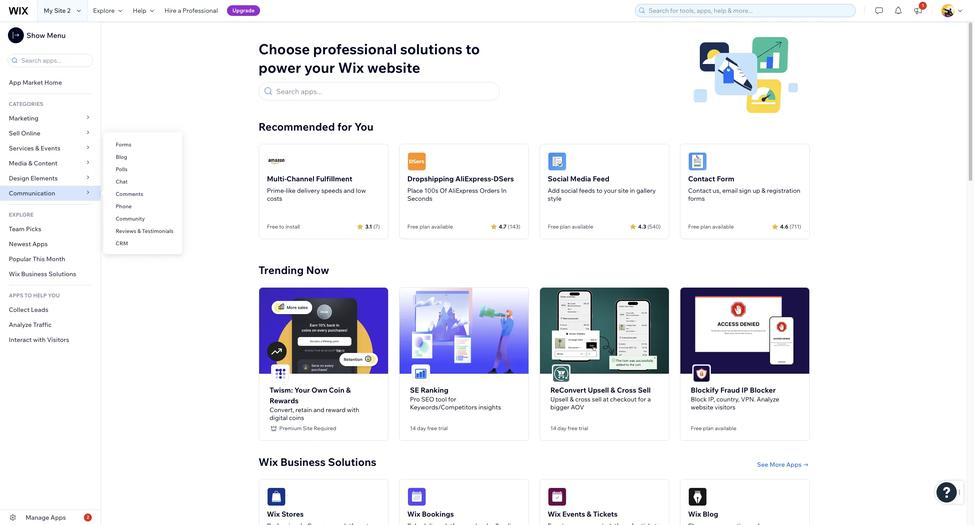 Task type: vqa. For each thing, say whether or not it's contained in the screenshot.


Task type: locate. For each thing, give the bounding box(es) containing it.
media up design
[[9, 160, 27, 167]]

0 horizontal spatial website
[[367, 59, 421, 76]]

reconvert upsell & cross sell icon image
[[553, 366, 570, 383]]

apps right manage
[[51, 514, 66, 522]]

multi-
[[267, 175, 287, 183]]

to down feed
[[597, 187, 603, 195]]

1 vertical spatial blog
[[703, 510, 719, 519]]

14 day free trial for se
[[410, 425, 448, 432]]

tickets
[[594, 510, 618, 519]]

&
[[35, 144, 39, 152], [28, 160, 32, 167], [762, 187, 766, 195], [137, 228, 141, 235], [346, 386, 351, 395], [611, 386, 616, 395], [570, 396, 574, 404], [587, 510, 592, 519]]

seo
[[422, 396, 435, 404]]

0 vertical spatial a
[[178, 7, 181, 15]]

testimonials
[[142, 228, 174, 235]]

1 horizontal spatial apps
[[51, 514, 66, 522]]

2 horizontal spatial to
[[597, 187, 603, 195]]

1 horizontal spatial a
[[648, 396, 651, 404]]

available for form
[[713, 224, 734, 230]]

2 14 day free trial from the left
[[551, 425, 589, 432]]

0 horizontal spatial search apps... field
[[19, 54, 90, 67]]

events
[[41, 144, 60, 152], [563, 510, 586, 519]]

apps
[[32, 240, 48, 248], [787, 461, 802, 469], [51, 514, 66, 522]]

1 horizontal spatial 14
[[551, 425, 557, 432]]

1 vertical spatial contact
[[689, 187, 712, 195]]

site down coins
[[303, 425, 313, 432]]

search apps... field up home
[[19, 54, 90, 67]]

0 vertical spatial your
[[305, 59, 335, 76]]

0 vertical spatial site
[[54, 7, 66, 15]]

to inside 'choose professional solutions to power your wix website'
[[466, 40, 480, 58]]

free down "style"
[[548, 224, 559, 230]]

website
[[367, 59, 421, 76], [691, 404, 714, 412]]

0 horizontal spatial wix business solutions
[[9, 270, 76, 278]]

phone link
[[103, 199, 182, 214]]

1 free from the left
[[428, 425, 437, 432]]

1 vertical spatial search apps... field
[[274, 83, 496, 100]]

& left content
[[28, 160, 32, 167]]

to left install
[[279, 224, 284, 230]]

1 horizontal spatial analyze
[[757, 396, 780, 404]]

professional
[[183, 7, 218, 15]]

forms link
[[103, 137, 182, 152]]

with down traffic
[[33, 336, 46, 344]]

0 vertical spatial 2
[[67, 7, 71, 15]]

website inside blockify fraud ip blocker block ip, country, vpn. analyze website visitors
[[691, 404, 714, 412]]

for inside se ranking pro seo tool for keywords/competitors insights
[[449, 396, 457, 404]]

your
[[295, 386, 310, 395]]

with right reward
[[347, 406, 359, 414]]

1 horizontal spatial website
[[691, 404, 714, 412]]

0 vertical spatial solutions
[[49, 270, 76, 278]]

sell
[[9, 129, 20, 137], [638, 386, 651, 395]]

twism: your own coin & rewards poster image
[[259, 288, 388, 374]]

(7)
[[374, 223, 380, 230]]

& right up
[[762, 187, 766, 195]]

solutions
[[49, 270, 76, 278], [328, 456, 377, 469]]

0 horizontal spatial media
[[9, 160, 27, 167]]

for right 'checkout' at the right of the page
[[639, 396, 647, 404]]

4.6
[[781, 223, 789, 230]]

business inside sidebar element
[[21, 270, 47, 278]]

1 vertical spatial apps
[[787, 461, 802, 469]]

sell inside sidebar element
[[9, 129, 20, 137]]

plan down forms
[[701, 224, 712, 230]]

1 horizontal spatial 14 day free trial
[[551, 425, 589, 432]]

a right hire
[[178, 7, 181, 15]]

search apps... field down 'choose professional solutions to power your wix website'
[[274, 83, 496, 100]]

ip
[[742, 386, 749, 395]]

solutions down month
[[49, 270, 76, 278]]

14 day free trial for reconvert
[[551, 425, 589, 432]]

1 horizontal spatial solutions
[[328, 456, 377, 469]]

1 vertical spatial wix business solutions
[[259, 456, 377, 469]]

site
[[54, 7, 66, 15], [303, 425, 313, 432]]

wix down the professional
[[338, 59, 364, 76]]

wix bookings logo image
[[408, 488, 426, 507]]

2 14 from the left
[[551, 425, 557, 432]]

your right power
[[305, 59, 335, 76]]

0 vertical spatial and
[[344, 187, 355, 195]]

design elements link
[[0, 171, 101, 186]]

1 vertical spatial events
[[563, 510, 586, 519]]

apps to help you
[[9, 293, 60, 299]]

interact with visitors link
[[0, 333, 101, 348]]

14 down pro
[[410, 425, 416, 432]]

sell
[[592, 396, 602, 404]]

free for se
[[428, 425, 437, 432]]

and left low
[[344, 187, 355, 195]]

available down "feeds"
[[572, 224, 594, 230]]

registration
[[768, 187, 801, 195]]

analyze traffic link
[[0, 318, 101, 333]]

interact with visitors
[[9, 336, 69, 344]]

business down premium site required
[[281, 456, 326, 469]]

Search apps... field
[[19, 54, 90, 67], [274, 83, 496, 100]]

plan for dropshipping
[[420, 224, 431, 230]]

1 vertical spatial a
[[648, 396, 651, 404]]

contact
[[689, 175, 716, 183], [689, 187, 712, 195]]

free plan available
[[408, 224, 453, 230], [548, 224, 594, 230], [689, 224, 734, 230], [691, 425, 737, 432]]

ip,
[[709, 396, 716, 404]]

free plan available down forms
[[689, 224, 734, 230]]

wix stores
[[267, 510, 304, 519]]

0 vertical spatial with
[[33, 336, 46, 344]]

14 down the bigger
[[551, 425, 557, 432]]

blog up polls
[[116, 154, 127, 160]]

upsell
[[588, 386, 609, 395], [551, 396, 569, 404]]

0 horizontal spatial analyze
[[9, 321, 32, 329]]

0 horizontal spatial sell
[[9, 129, 20, 137]]

plan down "style"
[[560, 224, 571, 230]]

0 vertical spatial contact
[[689, 175, 716, 183]]

0 vertical spatial business
[[21, 270, 47, 278]]

1 horizontal spatial events
[[563, 510, 586, 519]]

your left site
[[604, 187, 617, 195]]

& right coin
[[346, 386, 351, 395]]

solutions inside sidebar element
[[49, 270, 76, 278]]

free to install
[[267, 224, 300, 230]]

1 vertical spatial upsell
[[551, 396, 569, 404]]

0 horizontal spatial business
[[21, 270, 47, 278]]

1 horizontal spatial 2
[[87, 515, 89, 521]]

14
[[410, 425, 416, 432], [551, 425, 557, 432]]

hire a professional
[[165, 7, 218, 15]]

1 horizontal spatial trial
[[579, 425, 589, 432]]

1 horizontal spatial sell
[[638, 386, 651, 395]]

wix business solutions inside sidebar element
[[9, 270, 76, 278]]

free left install
[[267, 224, 278, 230]]

plan down seconds
[[420, 224, 431, 230]]

0 horizontal spatial apps
[[32, 240, 48, 248]]

1 horizontal spatial blog
[[703, 510, 719, 519]]

0 vertical spatial wix business solutions
[[9, 270, 76, 278]]

& down reconvert
[[570, 396, 574, 404]]

14 day free trial down aov
[[551, 425, 589, 432]]

media up "feeds"
[[571, 175, 592, 183]]

plan for contact
[[701, 224, 712, 230]]

trial down aov
[[579, 425, 589, 432]]

a right 'checkout' at the right of the page
[[648, 396, 651, 404]]

2 vertical spatial to
[[279, 224, 284, 230]]

0 horizontal spatial with
[[33, 336, 46, 344]]

dropshipping aliexpress-dsers logo image
[[408, 152, 426, 171]]

1 14 from the left
[[410, 425, 416, 432]]

traffic
[[33, 321, 52, 329]]

0 horizontal spatial events
[[41, 144, 60, 152]]

0 horizontal spatial and
[[314, 406, 325, 414]]

1 horizontal spatial to
[[466, 40, 480, 58]]

analyze up interact
[[9, 321, 32, 329]]

upsell up sell
[[588, 386, 609, 395]]

1 vertical spatial analyze
[[757, 396, 780, 404]]

a
[[178, 7, 181, 15], [648, 396, 651, 404]]

2 contact from the top
[[689, 187, 712, 195]]

newest apps
[[9, 240, 48, 248]]

premium
[[279, 425, 302, 432]]

design elements
[[9, 175, 58, 182]]

0 vertical spatial apps
[[32, 240, 48, 248]]

0 vertical spatial analyze
[[9, 321, 32, 329]]

speeds
[[322, 187, 343, 195]]

add
[[548, 187, 560, 195]]

events down sell online link
[[41, 144, 60, 152]]

0 horizontal spatial to
[[279, 224, 284, 230]]

sell left online
[[9, 129, 20, 137]]

1 vertical spatial website
[[691, 404, 714, 412]]

available down seconds
[[432, 224, 453, 230]]

1 horizontal spatial free
[[568, 425, 578, 432]]

1 horizontal spatial with
[[347, 406, 359, 414]]

menu
[[47, 31, 66, 40]]

apps for manage apps
[[51, 514, 66, 522]]

14 day free trial down "keywords/competitors"
[[410, 425, 448, 432]]

free
[[267, 224, 278, 230], [408, 224, 419, 230], [548, 224, 559, 230], [689, 224, 700, 230], [691, 425, 702, 432]]

1 vertical spatial solutions
[[328, 456, 377, 469]]

us,
[[713, 187, 721, 195]]

site for premium
[[303, 425, 313, 432]]

help
[[133, 7, 147, 15]]

solutions down required
[[328, 456, 377, 469]]

& up media & content
[[35, 144, 39, 152]]

(540)
[[648, 223, 661, 230]]

1 vertical spatial site
[[303, 425, 313, 432]]

0 horizontal spatial trial
[[439, 425, 448, 432]]

free down block
[[691, 425, 702, 432]]

media inside media & content 'link'
[[9, 160, 27, 167]]

insights
[[479, 404, 501, 412]]

wix business solutions down this
[[9, 270, 76, 278]]

install
[[286, 224, 300, 230]]

day down the bigger
[[558, 425, 567, 432]]

manage
[[26, 514, 49, 522]]

vpn.
[[742, 396, 756, 404]]

sell inside reconvert upsell & cross sell upsell & cross sell at checkout for a bigger aov
[[638, 386, 651, 395]]

contact down contact form logo on the top of page
[[689, 175, 716, 183]]

own
[[312, 386, 328, 395]]

free plan available for dropshipping
[[408, 224, 453, 230]]

0 horizontal spatial 14 day free trial
[[410, 425, 448, 432]]

free plan available for social
[[548, 224, 594, 230]]

website down blockify
[[691, 404, 714, 412]]

free
[[428, 425, 437, 432], [568, 425, 578, 432]]

day down seo
[[417, 425, 426, 432]]

upsell down reconvert
[[551, 396, 569, 404]]

apps right more
[[787, 461, 802, 469]]

contact left us,
[[689, 187, 712, 195]]

crm link
[[103, 236, 182, 251]]

1 vertical spatial media
[[571, 175, 592, 183]]

upgrade button
[[227, 5, 260, 16]]

events down wix events & tickets logo
[[563, 510, 586, 519]]

free down "keywords/competitors"
[[428, 425, 437, 432]]

wix inside sidebar element
[[9, 270, 20, 278]]

0 horizontal spatial 14
[[410, 425, 416, 432]]

for right tool
[[449, 396, 457, 404]]

free down seconds
[[408, 224, 419, 230]]

available down us,
[[713, 224, 734, 230]]

0 horizontal spatial solutions
[[49, 270, 76, 278]]

1 horizontal spatial site
[[303, 425, 313, 432]]

multi-channel fulfillment logo image
[[267, 152, 286, 171]]

1 horizontal spatial day
[[558, 425, 567, 432]]

4.7 (143)
[[499, 223, 521, 230]]

up
[[753, 187, 761, 195]]

free plan available for contact
[[689, 224, 734, 230]]

2 horizontal spatial for
[[639, 396, 647, 404]]

site right my at the left
[[54, 7, 66, 15]]

1 vertical spatial your
[[604, 187, 617, 195]]

popular
[[9, 255, 31, 263]]

for left you
[[338, 120, 352, 133]]

twism: your own coin & rewards convert, retain and reward with digital coins
[[270, 386, 359, 422]]

website down solutions
[[367, 59, 421, 76]]

2 vertical spatial apps
[[51, 514, 66, 522]]

free plan available down seconds
[[408, 224, 453, 230]]

0 horizontal spatial site
[[54, 7, 66, 15]]

coin
[[329, 386, 345, 395]]

1 vertical spatial and
[[314, 406, 325, 414]]

trial down "keywords/competitors"
[[439, 425, 448, 432]]

wix down wix blog logo
[[689, 510, 702, 519]]

chat link
[[103, 175, 182, 190]]

costs
[[267, 195, 282, 203]]

communication
[[9, 190, 57, 198]]

available for media
[[572, 224, 594, 230]]

0 horizontal spatial your
[[305, 59, 335, 76]]

& left tickets
[[587, 510, 592, 519]]

0 vertical spatial to
[[466, 40, 480, 58]]

1 vertical spatial 2
[[87, 515, 89, 521]]

and right retain
[[314, 406, 325, 414]]

1 horizontal spatial your
[[604, 187, 617, 195]]

free down aov
[[568, 425, 578, 432]]

blockify fraud ip blocker poster image
[[681, 288, 810, 374]]

free plan available down "style"
[[548, 224, 594, 230]]

hire
[[165, 7, 177, 15]]

blockify fraud ip blocker icon image
[[694, 366, 710, 383]]

1 14 day free trial from the left
[[410, 425, 448, 432]]

1 vertical spatial sell
[[638, 386, 651, 395]]

for
[[338, 120, 352, 133], [449, 396, 457, 404], [639, 396, 647, 404]]

trending
[[259, 264, 304, 277]]

blog down wix blog logo
[[703, 510, 719, 519]]

0 horizontal spatial free
[[428, 425, 437, 432]]

2 free from the left
[[568, 425, 578, 432]]

business down "popular this month"
[[21, 270, 47, 278]]

checkout
[[610, 396, 637, 404]]

4.3 (540)
[[639, 223, 661, 230]]

interact
[[9, 336, 32, 344]]

2 day from the left
[[558, 425, 567, 432]]

se ranking icon image
[[412, 366, 429, 383]]

and inside twism: your own coin & rewards convert, retain and reward with digital coins
[[314, 406, 325, 414]]

0 vertical spatial media
[[9, 160, 27, 167]]

wix business solutions down required
[[259, 456, 377, 469]]

2 trial from the left
[[579, 425, 589, 432]]

wix down popular
[[9, 270, 20, 278]]

& inside twism: your own coin & rewards convert, retain and reward with digital coins
[[346, 386, 351, 395]]

1 horizontal spatial media
[[571, 175, 592, 183]]

to
[[24, 293, 32, 299]]

(711)
[[790, 223, 802, 230]]

community
[[116, 216, 145, 222]]

apps up this
[[32, 240, 48, 248]]

2 right manage apps
[[87, 515, 89, 521]]

wix inside 'choose professional solutions to power your wix website'
[[338, 59, 364, 76]]

0 vertical spatial search apps... field
[[19, 54, 90, 67]]

1 trial from the left
[[439, 425, 448, 432]]

se
[[410, 386, 419, 395]]

1 day from the left
[[417, 425, 426, 432]]

plan
[[420, 224, 431, 230], [560, 224, 571, 230], [701, 224, 712, 230], [704, 425, 714, 432]]

free for reconvert
[[568, 425, 578, 432]]

see more apps button
[[758, 461, 810, 469]]

and
[[344, 187, 355, 195], [314, 406, 325, 414]]

analyze inside sidebar element
[[9, 321, 32, 329]]

plan for social
[[560, 224, 571, 230]]

0 vertical spatial sell
[[9, 129, 20, 137]]

1 vertical spatial with
[[347, 406, 359, 414]]

2 right my at the left
[[67, 7, 71, 15]]

& inside 'link'
[[28, 160, 32, 167]]

sign
[[740, 187, 752, 195]]

premium site required
[[279, 425, 337, 432]]

0 horizontal spatial blog
[[116, 154, 127, 160]]

with
[[33, 336, 46, 344], [347, 406, 359, 414]]

2 horizontal spatial apps
[[787, 461, 802, 469]]

search apps... field inside sidebar element
[[19, 54, 90, 67]]

1 vertical spatial to
[[597, 187, 603, 195]]

1 horizontal spatial for
[[449, 396, 457, 404]]

0 vertical spatial upsell
[[588, 386, 609, 395]]

1 horizontal spatial and
[[344, 187, 355, 195]]

analyze down blocker
[[757, 396, 780, 404]]

wix down wix bookings logo
[[408, 510, 421, 519]]

0 vertical spatial website
[[367, 59, 421, 76]]

sell right cross
[[638, 386, 651, 395]]

to right solutions
[[466, 40, 480, 58]]

free down forms
[[689, 224, 700, 230]]

feeds
[[579, 187, 596, 195]]

1 horizontal spatial business
[[281, 456, 326, 469]]

gallery
[[637, 187, 656, 195]]

0 horizontal spatial day
[[417, 425, 426, 432]]

polls
[[116, 166, 128, 173]]

0 vertical spatial events
[[41, 144, 60, 152]]

14 day free trial
[[410, 425, 448, 432], [551, 425, 589, 432]]



Task type: describe. For each thing, give the bounding box(es) containing it.
and inside multi-channel fulfillment prime-like delivery speeds and low costs
[[344, 187, 355, 195]]

dropshipping
[[408, 175, 454, 183]]

free for dropshipping aliexpress-dsers
[[408, 224, 419, 230]]

content
[[34, 160, 58, 167]]

1
[[922, 3, 925, 8]]

wix events & tickets
[[548, 510, 618, 519]]

polls link
[[103, 162, 182, 177]]

reconvert
[[551, 386, 587, 395]]

wix down 'wix stores logo'
[[267, 510, 280, 519]]

categories
[[9, 101, 43, 107]]

collect
[[9, 306, 30, 314]]

site for my
[[54, 7, 66, 15]]

apps
[[9, 293, 23, 299]]

your inside 'choose professional solutions to power your wix website'
[[305, 59, 335, 76]]

1 button
[[909, 0, 928, 21]]

& down "community" link
[[137, 228, 141, 235]]

a inside reconvert upsell & cross sell upsell & cross sell at checkout for a bigger aov
[[648, 396, 651, 404]]

wix down wix events & tickets logo
[[548, 510, 561, 519]]

upgrade
[[233, 7, 255, 14]]

recommended
[[259, 120, 335, 133]]

sidebar element
[[0, 21, 101, 526]]

reviews & testimonials link
[[103, 224, 182, 239]]

aliexpress
[[449, 187, 479, 195]]

aov
[[571, 404, 585, 412]]

with inside twism: your own coin & rewards convert, retain and reward with digital coins
[[347, 406, 359, 414]]

wix business solutions link
[[0, 267, 101, 282]]

country,
[[717, 396, 740, 404]]

low
[[356, 187, 366, 195]]

wix up 'wix stores logo'
[[259, 456, 278, 469]]

Search for tools, apps, help & more... field
[[646, 4, 853, 17]]

bookings
[[422, 510, 454, 519]]

& left cross
[[611, 386, 616, 395]]

wix events & tickets logo image
[[548, 488, 567, 507]]

see more apps
[[758, 461, 802, 469]]

website inside 'choose professional solutions to power your wix website'
[[367, 59, 421, 76]]

manage apps
[[26, 514, 66, 522]]

marketing link
[[0, 111, 101, 126]]

(143)
[[508, 223, 521, 230]]

hire a professional link
[[159, 0, 223, 21]]

trial for ranking
[[439, 425, 448, 432]]

14 for se
[[410, 425, 416, 432]]

free for social media feed
[[548, 224, 559, 230]]

ranking
[[421, 386, 449, 395]]

like
[[286, 187, 296, 195]]

sell online
[[9, 129, 40, 137]]

wix bookings
[[408, 510, 454, 519]]

plan down ip,
[[704, 425, 714, 432]]

1 vertical spatial business
[[281, 456, 326, 469]]

apps for newest apps
[[32, 240, 48, 248]]

analyze inside blockify fraud ip blocker block ip, country, vpn. analyze website visitors
[[757, 396, 780, 404]]

wix stores logo image
[[267, 488, 286, 507]]

email
[[723, 187, 738, 195]]

app market home link
[[0, 75, 101, 90]]

elements
[[31, 175, 58, 182]]

social media feed logo image
[[548, 152, 567, 171]]

stores
[[282, 510, 304, 519]]

team picks
[[9, 225, 41, 233]]

0 horizontal spatial upsell
[[551, 396, 569, 404]]

available down "visitors"
[[715, 425, 737, 432]]

place
[[408, 187, 423, 195]]

4.7
[[499, 223, 507, 230]]

newest apps link
[[0, 237, 101, 252]]

at
[[603, 396, 609, 404]]

my
[[44, 7, 53, 15]]

you
[[48, 293, 60, 299]]

dropshipping aliexpress-dsers place 100s of aliexpress orders in seconds
[[408, 175, 514, 203]]

recommended for you
[[259, 120, 374, 133]]

events inside sidebar element
[[41, 144, 60, 152]]

aliexpress-
[[456, 175, 494, 183]]

help
[[33, 293, 47, 299]]

trending now
[[259, 264, 329, 277]]

wix blog logo image
[[689, 488, 707, 507]]

day for se
[[417, 425, 426, 432]]

1 contact from the top
[[689, 175, 716, 183]]

blog link
[[103, 150, 182, 165]]

2 inside sidebar element
[[87, 515, 89, 521]]

in
[[630, 187, 635, 195]]

twism:
[[270, 386, 293, 395]]

& inside contact form contact us, email sign up & registration forms
[[762, 187, 766, 195]]

available for aliexpress-
[[432, 224, 453, 230]]

cross
[[617, 386, 637, 395]]

picks
[[26, 225, 41, 233]]

pro
[[410, 396, 420, 404]]

1 horizontal spatial upsell
[[588, 386, 609, 395]]

social
[[562, 187, 578, 195]]

with inside "interact with visitors" link
[[33, 336, 46, 344]]

power
[[259, 59, 301, 76]]

this
[[33, 255, 45, 263]]

free for contact form
[[689, 224, 700, 230]]

sell online link
[[0, 126, 101, 141]]

3.1 (7)
[[366, 223, 380, 230]]

month
[[46, 255, 65, 263]]

free for multi-channel fulfillment
[[267, 224, 278, 230]]

media inside social media feed add social feeds to your site in gallery style
[[571, 175, 592, 183]]

1 horizontal spatial wix business solutions
[[259, 456, 377, 469]]

choose
[[259, 40, 310, 58]]

reconvert upsell & cross sell poster image
[[540, 288, 669, 374]]

reconvert upsell & cross sell upsell & cross sell at checkout for a bigger aov
[[551, 386, 651, 412]]

se ranking poster image
[[400, 288, 529, 374]]

14 for reconvert
[[551, 425, 557, 432]]

twism: your own coin & rewards icon image
[[272, 366, 289, 383]]

popular this month link
[[0, 252, 101, 267]]

site
[[619, 187, 629, 195]]

cross
[[576, 396, 591, 404]]

orders
[[480, 187, 500, 195]]

1 horizontal spatial search apps... field
[[274, 83, 496, 100]]

comments
[[116, 191, 143, 198]]

see
[[758, 461, 769, 469]]

retain
[[296, 406, 312, 414]]

0 horizontal spatial for
[[338, 120, 352, 133]]

0 horizontal spatial a
[[178, 7, 181, 15]]

show
[[27, 31, 45, 40]]

your inside social media feed add social feeds to your site in gallery style
[[604, 187, 617, 195]]

0 horizontal spatial 2
[[67, 7, 71, 15]]

for inside reconvert upsell & cross sell upsell & cross sell at checkout for a bigger aov
[[639, 396, 647, 404]]

services & events
[[9, 144, 60, 152]]

show menu button
[[8, 27, 66, 43]]

design
[[9, 175, 29, 182]]

tool
[[436, 396, 447, 404]]

marketing
[[9, 114, 39, 122]]

trial for upsell
[[579, 425, 589, 432]]

solutions
[[400, 40, 463, 58]]

se ranking pro seo tool for keywords/competitors insights
[[410, 386, 501, 412]]

day for reconvert
[[558, 425, 567, 432]]

phone
[[116, 203, 132, 210]]

blockify fraud ip blocker block ip, country, vpn. analyze website visitors
[[691, 386, 780, 412]]

to inside social media feed add social feeds to your site in gallery style
[[597, 187, 603, 195]]

convert,
[[270, 406, 294, 414]]

contact form logo image
[[689, 152, 707, 171]]

0 vertical spatial blog
[[116, 154, 127, 160]]

services & events link
[[0, 141, 101, 156]]

now
[[306, 264, 329, 277]]

leads
[[31, 306, 48, 314]]

free plan available down "visitors"
[[691, 425, 737, 432]]

block
[[691, 396, 707, 404]]



